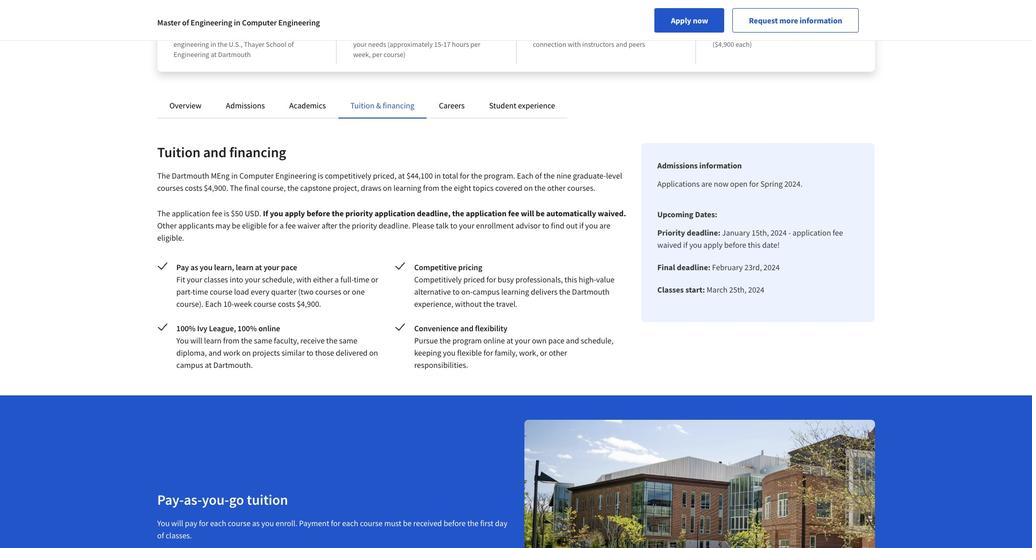 Task type: vqa. For each thing, say whether or not it's contained in the screenshot.


Task type: describe. For each thing, give the bounding box(es) containing it.
on right delivered
[[369, 348, 378, 358]]

eight
[[454, 183, 471, 193]]

the left 'nine' on the right top
[[544, 171, 555, 181]]

the up dartmouth. at the bottom left of the page
[[241, 336, 252, 346]]

2 same from the left
[[339, 336, 357, 346]]

program inside 'convenience and flexibility pursue the program online at your own pace and schedule, keeping you flexible for family, work, or other responsibilities.'
[[452, 336, 482, 346]]

0 horizontal spatial per
[[372, 50, 382, 59]]

$4,900. inside pay as you learn, learn at your pace fit your classes into your schedule, with either a full-time or part-time course load every quarter (two courses or one course). each 10-week course costs $4,900.
[[297, 299, 321, 309]]

in right meng on the left top of page
[[231, 171, 238, 181]]

please
[[412, 221, 434, 231]]

be inside 'you will pay for each course as you enroll. payment for each course must be received before the first day of classes.'
[[403, 519, 412, 529]]

information inside request more information button
[[800, 15, 842, 25]]

upcoming dates:
[[657, 209, 717, 220]]

engineering inside earn an ivy league degree from one of the first professional schools of engineering in the u.s., thayer school of engineering at dartmouth
[[174, 50, 209, 59]]

lecture
[[533, 30, 555, 39]]

(two
[[298, 287, 314, 297]]

1 vertical spatial the
[[230, 183, 243, 193]]

per inside $44,100 total cost pay only for courses you enroll in per term ($4,900 each)
[[811, 30, 821, 39]]

at inside earn an ivy league degree from one of the first professional schools of engineering in the u.s., thayer school of engineering at dartmouth
[[211, 50, 217, 59]]

dartmouth.
[[213, 360, 253, 371]]

your inside the application fee is $50 usd. if you apply before the priority application deadline, the application fee will be automatically waived. other applicants may be eligible for a fee waiver after the priority deadline. please talk to your enrollment advisor to find out if you are eligible.
[[459, 221, 474, 231]]

on right work
[[242, 348, 251, 358]]

applications
[[657, 179, 700, 189]]

1 vertical spatial information
[[699, 161, 742, 171]]

program.
[[484, 171, 515, 181]]

family,
[[495, 348, 518, 358]]

dartmouth inside the dartmouth meng in computer engineering is competitively priced, at $44,100 in total for the program. each of the nine graduate-level courses costs $4,900. the final course, the capstone project, draws on learning from the eight topics covered on the other courses.
[[172, 171, 209, 181]]

enroll
[[786, 30, 803, 39]]

deadline: for priority
[[687, 228, 721, 238]]

you inside january 15th, 2024 - application fee waived if you apply before this date!
[[689, 240, 702, 250]]

classes
[[204, 275, 228, 285]]

the down master of engineering in computer engineering
[[211, 30, 221, 39]]

application inside january 15th, 2024 - application fee waived if you apply before this date!
[[793, 228, 831, 238]]

you right if
[[270, 208, 283, 219]]

before inside january 15th, 2024 - application fee waived if you apply before this date!
[[724, 240, 746, 250]]

learn inside pay as you learn, learn at your pace fit your classes into your schedule, with either a full-time or part-time course load every quarter (two courses or one course). each 10-week course costs $4,900.
[[236, 263, 254, 273]]

on inside lecture videos, hands-on projects, and connection with instructors and peers
[[600, 30, 608, 39]]

from
[[174, 30, 189, 39]]

course down every at the bottom of the page
[[254, 299, 276, 309]]

request
[[749, 15, 778, 25]]

suits
[[484, 30, 498, 39]]

date!
[[762, 240, 780, 250]]

$4,900. inside the dartmouth meng in computer engineering is competitively priced, at $44,100 in total for the program. each of the nine graduate-level courses costs $4,900. the final course, the capstone project, draws on learning from the eight topics covered on the other courses.
[[204, 183, 228, 193]]

and down projects,
[[616, 40, 627, 49]]

2024 for classes start: march 25th, 2024
[[748, 285, 764, 295]]

now inside apply now button
[[693, 15, 708, 25]]

course)
[[384, 50, 406, 59]]

for inside the application fee is $50 usd. if you apply before the priority application deadline, the application fee will be automatically waived. other applicants may be eligible for a fee waiver after the priority deadline. please talk to your enrollment advisor to find out if you are eligible.
[[269, 221, 278, 231]]

flexible
[[457, 348, 482, 358]]

and up peers
[[636, 30, 648, 39]]

the up 'those'
[[326, 336, 337, 346]]

in inside earn an ivy league degree from one of the first professional schools of engineering in the u.s., thayer school of engineering at dartmouth
[[210, 40, 216, 49]]

request more information button
[[733, 8, 859, 33]]

15-
[[434, 40, 443, 49]]

or for convenience and flexibility pursue the program online at your own pace and schedule, keeping you flexible for family, work, or other responsibilities.
[[540, 348, 547, 358]]

will inside "100% ivy league, 100% online you will learn from the same faculty, receive the same diploma, and work on projects similar to those delivered on campus at dartmouth."
[[190, 336, 202, 346]]

application up deadline.
[[375, 208, 415, 219]]

responsibilities.
[[414, 360, 468, 371]]

in up 'professional'
[[234, 17, 240, 28]]

out
[[566, 221, 578, 231]]

pay inside $44,100 total cost pay only for courses you enroll in per term ($4,900 each)
[[713, 30, 723, 39]]

-
[[788, 228, 791, 238]]

and left flexibility
[[460, 324, 473, 334]]

you right out
[[585, 221, 598, 231]]

term
[[823, 30, 837, 39]]

at inside the dartmouth meng in computer engineering is competitively priced, at $44,100 in total for the program. each of the nine graduate-level courses costs $4,900. the final course, the capstone project, draws on learning from the eight topics covered on the other courses.
[[398, 171, 405, 181]]

other inside the dartmouth meng in computer engineering is competitively priced, at $44,100 in total for the program. each of the nine graduate-level courses costs $4,900. the final course, the capstone project, draws on learning from the eight topics covered on the other courses.
[[547, 183, 566, 193]]

to right talk
[[450, 221, 457, 231]]

priced,
[[373, 171, 396, 181]]

receive
[[300, 336, 325, 346]]

upcoming
[[657, 209, 694, 220]]

1 same from the left
[[254, 336, 272, 346]]

first inside 'you will pay for each course as you enroll. payment for each course must be received before the first day of classes.'
[[480, 519, 493, 529]]

10-
[[223, 299, 234, 309]]

for right payment
[[331, 519, 341, 529]]

master
[[157, 17, 181, 28]]

connection
[[533, 40, 566, 49]]

tuition for tuition and financing
[[157, 143, 200, 162]]

automatically
[[546, 208, 596, 219]]

computer for meng
[[239, 171, 274, 181]]

&
[[376, 100, 381, 111]]

careers link
[[439, 100, 465, 111]]

1 vertical spatial per
[[470, 40, 480, 49]]

campus inside "100% ivy league, 100% online you will learn from the same faculty, receive the same diploma, and work on projects similar to those delivered on campus at dartmouth."
[[176, 360, 203, 371]]

priority deadline:
[[657, 228, 721, 238]]

program inside complete the program on the schedule that suits your needs (approximately 15-17 hours per week, per course)
[[395, 30, 421, 39]]

fee inside january 15th, 2024 - application fee waived if you apply before this date!
[[833, 228, 843, 238]]

work
[[223, 348, 240, 358]]

may
[[216, 221, 230, 231]]

application up enrollment
[[466, 208, 507, 219]]

if inside the application fee is $50 usd. if you apply before the priority application deadline, the application fee will be automatically waived. other applicants may be eligible for a fee waiver after the priority deadline. please talk to your enrollment advisor to find out if you are eligible.
[[579, 221, 584, 231]]

learning inside the dartmouth meng in computer engineering is competitively priced, at $44,100 in total for the program. each of the nine graduate-level courses costs $4,900. the final course, the capstone project, draws on learning from the eight topics covered on the other courses.
[[393, 183, 421, 193]]

waived.
[[598, 208, 626, 219]]

0 horizontal spatial be
[[232, 221, 240, 231]]

0 horizontal spatial time
[[193, 287, 208, 297]]

the left the u.s.,
[[218, 40, 227, 49]]

at inside pay as you learn, learn at your pace fit your classes into your schedule, with either a full-time or part-time course load every quarter (two courses or one course). each 10-week course costs $4,900.
[[255, 263, 262, 273]]

schedule, inside pay as you learn, learn at your pace fit your classes into your schedule, with either a full-time or part-time course load every quarter (two courses or one course). each 10-week course costs $4,900.
[[262, 275, 295, 285]]

hands-
[[579, 30, 600, 39]]

competitive
[[414, 263, 457, 273]]

1 horizontal spatial time
[[354, 275, 369, 285]]

those
[[315, 348, 334, 358]]

of right schools
[[297, 30, 303, 39]]

academics
[[289, 100, 326, 111]]

covered
[[495, 183, 522, 193]]

fee up advisor
[[508, 208, 519, 219]]

course down "classes"
[[210, 287, 232, 297]]

from inside "100% ivy league, 100% online you will learn from the same faculty, receive the same diploma, and work on projects similar to those delivered on campus at dartmouth."
[[223, 336, 239, 346]]

admissions for admissions information
[[657, 161, 698, 171]]

apply inside january 15th, 2024 - application fee waived if you apply before this date!
[[704, 240, 723, 250]]

other inside 'convenience and flexibility pursue the program online at your own pace and schedule, keeping you flexible for family, work, or other responsibilities.'
[[549, 348, 567, 358]]

you inside $44,100 total cost pay only for courses you enroll in per term ($4,900 each)
[[773, 30, 784, 39]]

2 100% from the left
[[238, 324, 257, 334]]

deadline,
[[417, 208, 451, 219]]

only
[[725, 30, 738, 39]]

without
[[455, 299, 482, 309]]

nine
[[556, 171, 571, 181]]

$44,100 inside $44,100 total cost pay only for courses you enroll in per term ($4,900 each)
[[713, 15, 746, 28]]

for inside the dartmouth meng in computer engineering is competitively priced, at $44,100 in total for the program. each of the nine graduate-level courses costs $4,900. the final course, the capstone project, draws on learning from the eight topics covered on the other courses.
[[460, 171, 469, 181]]

the inside 'you will pay for each course as you enroll. payment for each course must be received before the first day of classes.'
[[467, 519, 479, 529]]

1 100% from the left
[[176, 324, 196, 334]]

student
[[489, 100, 516, 111]]

convenience
[[414, 324, 459, 334]]

dartmouth inside competitive pricing competitively priced for busy professionals, this high-value alternative to on-campus learning delivers the dartmouth experience, without the travel.
[[572, 287, 610, 297]]

classes.
[[166, 531, 192, 541]]

ivy inside "100% ivy league, 100% online you will learn from the same faculty, receive the same diploma, and work on projects similar to those delivered on campus at dartmouth."
[[197, 324, 207, 334]]

as-
[[184, 491, 202, 510]]

applications are now open for spring 2024.
[[657, 179, 803, 189]]

financing for tuition & financing
[[383, 100, 414, 111]]

the right after
[[339, 221, 350, 231]]

received
[[413, 519, 442, 529]]

at inside 'convenience and flexibility pursue the program online at your own pace and schedule, keeping you flexible for family, work, or other responsibilities.'
[[507, 336, 513, 346]]

apply now
[[671, 15, 708, 25]]

other
[[157, 221, 177, 231]]

admissions for admissions
[[226, 100, 265, 111]]

part-
[[176, 287, 193, 297]]

you inside 'convenience and flexibility pursue the program online at your own pace and schedule, keeping you flexible for family, work, or other responsibilities.'
[[443, 348, 456, 358]]

this inside competitive pricing competitively priced for busy professionals, this high-value alternative to on-campus learning delivers the dartmouth experience, without the travel.
[[565, 275, 577, 285]]

load
[[234, 287, 249, 297]]

courses inside pay as you learn, learn at your pace fit your classes into your schedule, with either a full-time or part-time course load every quarter (two courses or one course). each 10-week course costs $4,900.
[[315, 287, 341, 297]]

one inside earn an ivy league degree from one of the first professional schools of engineering in the u.s., thayer school of engineering at dartmouth
[[191, 30, 202, 39]]

professional
[[235, 30, 272, 39]]

campus inside competitive pricing competitively priced for busy professionals, this high-value alternative to on-campus learning delivers the dartmouth experience, without the travel.
[[473, 287, 500, 297]]

professionals,
[[516, 275, 563, 285]]

either
[[313, 275, 333, 285]]

the inside 'convenience and flexibility pursue the program online at your own pace and schedule, keeping you flexible for family, work, or other responsibilities.'
[[440, 336, 451, 346]]

will inside 'you will pay for each course as you enroll. payment for each course must be received before the first day of classes.'
[[171, 519, 183, 529]]

week
[[234, 299, 252, 309]]

earn an ivy league degree from one of the first professional schools of engineering in the u.s., thayer school of engineering at dartmouth
[[174, 15, 303, 59]]

on down "priced,"
[[383, 183, 392, 193]]

diploma,
[[176, 348, 207, 358]]

earn
[[174, 15, 194, 28]]

of down an
[[203, 30, 209, 39]]

for right the pay
[[199, 519, 208, 529]]

of up from
[[182, 17, 189, 28]]

a inside pay as you learn, learn at your pace fit your classes into your schedule, with either a full-time or part-time course load every quarter (two courses or one course). each 10-week course costs $4,900.
[[335, 275, 339, 285]]

pay as you learn, learn at your pace fit your classes into your schedule, with either a full-time or part-time course load every quarter (two courses or one course). each 10-week course costs $4,900.
[[176, 263, 378, 309]]

february
[[712, 263, 743, 273]]

league,
[[209, 324, 236, 334]]

1 vertical spatial priority
[[352, 221, 377, 231]]

from inside the dartmouth meng in computer engineering is competitively priced, at $44,100 in total for the program. each of the nine graduate-level courses costs $4,900. the final course, the capstone project, draws on learning from the eight topics covered on the other courses.
[[423, 183, 439, 193]]

competitive pricing competitively priced for busy professionals, this high-value alternative to on-campus learning delivers the dartmouth experience, without the travel.
[[414, 263, 615, 309]]

online inside "100% ivy league, 100% online you will learn from the same faculty, receive the same diploma, and work on projects similar to those delivered on campus at dartmouth."
[[258, 324, 280, 334]]

application up applicants
[[172, 208, 210, 219]]

apply
[[671, 15, 691, 25]]

engineering up engineering
[[191, 17, 232, 28]]

the dartmouth meng in computer engineering is competitively priced, at $44,100 in total for the program. each of the nine graduate-level courses costs $4,900. the final course, the capstone project, draws on learning from the eight topics covered on the other courses.
[[157, 171, 622, 193]]

week,
[[353, 50, 371, 59]]

as inside pay as you learn, learn at your pace fit your classes into your schedule, with either a full-time or part-time course load every quarter (two courses or one course). each 10-week course costs $4,900.
[[190, 263, 198, 273]]

for right open
[[749, 179, 759, 189]]

instructors
[[582, 40, 614, 49]]

to left find
[[542, 221, 549, 231]]

learn inside "100% ivy league, 100% online you will learn from the same faculty, receive the same diploma, and work on projects similar to those delivered on campus at dartmouth."
[[204, 336, 221, 346]]

15th,
[[752, 228, 769, 238]]

eligible
[[242, 221, 267, 231]]

in inside $44,100 total cost pay only for courses you enroll in per term ($4,900 each)
[[804, 30, 810, 39]]

the up after
[[332, 208, 344, 219]]

quarter
[[271, 287, 297, 297]]

admissions information
[[657, 161, 742, 171]]

that
[[471, 30, 483, 39]]

your inside complete the program on the schedule that suits your needs (approximately 15-17 hours per week, per course)
[[353, 40, 367, 49]]

2 horizontal spatial be
[[536, 208, 545, 219]]

apply inside the application fee is $50 usd. if you apply before the priority application deadline, the application fee will be automatically waived. other applicants may be eligible for a fee waiver after the priority deadline. please talk to your enrollment advisor to find out if you are eligible.
[[285, 208, 305, 219]]

lecture videos, hands-on projects, and connection with instructors and peers
[[533, 30, 648, 49]]



Task type: locate. For each thing, give the bounding box(es) containing it.
careers
[[439, 100, 465, 111]]

pay
[[185, 519, 197, 529]]

projects,
[[609, 30, 635, 39]]

1 vertical spatial this
[[565, 275, 577, 285]]

online up faculty,
[[258, 324, 280, 334]]

the right "delivers" on the bottom of page
[[559, 287, 570, 297]]

as
[[190, 263, 198, 273], [252, 519, 260, 529]]

1 horizontal spatial dartmouth
[[218, 50, 251, 59]]

be down $50
[[232, 221, 240, 231]]

each left "10-"
[[205, 299, 222, 309]]

fee right -
[[833, 228, 843, 238]]

pay-
[[157, 491, 184, 510]]

the left eight
[[441, 183, 452, 193]]

$44,100 total cost pay only for courses you enroll in per term ($4,900 each)
[[713, 15, 837, 49]]

and right own
[[566, 336, 579, 346]]

0 vertical spatial ivy
[[208, 15, 221, 28]]

the inside the application fee is $50 usd. if you apply before the priority application deadline, the application fee will be automatically waived. other applicants may be eligible for a fee waiver after the priority deadline. please talk to your enrollment advisor to find out if you are eligible.
[[157, 208, 170, 219]]

overview link
[[169, 100, 202, 111]]

0 vertical spatial computer
[[242, 17, 277, 28]]

pace inside 'convenience and flexibility pursue the program online at your own pace and schedule, keeping you flexible for family, work, or other responsibilities.'
[[548, 336, 564, 346]]

now right apply
[[693, 15, 708, 25]]

final deadline: february 23rd, 2024
[[657, 263, 780, 273]]

learn down league,
[[204, 336, 221, 346]]

costs up applicants
[[185, 183, 202, 193]]

time up course).
[[193, 287, 208, 297]]

1 vertical spatial now
[[714, 179, 729, 189]]

0 horizontal spatial pay
[[176, 263, 189, 273]]

online inside 'convenience and flexibility pursue the program online at your own pace and schedule, keeping you flexible for family, work, or other responsibilities.'
[[483, 336, 505, 346]]

campus down priced
[[473, 287, 500, 297]]

you inside 'you will pay for each course as you enroll. payment for each course must be received before the first day of classes.'
[[261, 519, 274, 529]]

other right 'work,'
[[549, 348, 567, 358]]

0 vertical spatial priority
[[345, 208, 373, 219]]

0 vertical spatial this
[[748, 240, 761, 250]]

1 horizontal spatial program
[[452, 336, 482, 346]]

same up delivered
[[339, 336, 357, 346]]

schedule, inside 'convenience and flexibility pursue the program online at your own pace and schedule, keeping you flexible for family, work, or other responsibilities.'
[[581, 336, 614, 346]]

1 horizontal spatial each
[[517, 171, 534, 181]]

25th,
[[729, 285, 747, 295]]

you inside "100% ivy league, 100% online you will learn from the same faculty, receive the same diploma, and work on projects similar to those delivered on campus at dartmouth."
[[176, 336, 189, 346]]

1 horizontal spatial before
[[444, 519, 466, 529]]

0 vertical spatial with
[[568, 40, 581, 49]]

experience,
[[414, 299, 453, 309]]

are down waived.
[[600, 221, 610, 231]]

0 vertical spatial online
[[258, 324, 280, 334]]

a left waiver
[[280, 221, 284, 231]]

level
[[606, 171, 622, 181]]

0 vertical spatial or
[[371, 275, 378, 285]]

before inside the application fee is $50 usd. if you apply before the priority application deadline, the application fee will be automatically waived. other applicants may be eligible for a fee waiver after the priority deadline. please talk to your enrollment advisor to find out if you are eligible.
[[307, 208, 330, 219]]

on inside complete the program on the schedule that suits your needs (approximately 15-17 hours per week, per course)
[[422, 30, 430, 39]]

apply up "final deadline: february 23rd, 2024"
[[704, 240, 723, 250]]

course left must
[[360, 519, 383, 529]]

tuition
[[247, 491, 288, 510]]

application
[[172, 208, 210, 219], [375, 208, 415, 219], [466, 208, 507, 219], [793, 228, 831, 238]]

before up waiver
[[307, 208, 330, 219]]

0 vertical spatial courses
[[749, 30, 772, 39]]

project,
[[333, 183, 359, 193]]

0 horizontal spatial online
[[258, 324, 280, 334]]

0 vertical spatial pace
[[281, 263, 297, 273]]

1 horizontal spatial with
[[568, 40, 581, 49]]

1 vertical spatial online
[[483, 336, 505, 346]]

the
[[157, 171, 170, 181], [230, 183, 243, 193], [157, 208, 170, 219]]

for inside $44,100 total cost pay only for courses you enroll in per term ($4,900 each)
[[739, 30, 747, 39]]

1 horizontal spatial pace
[[548, 336, 564, 346]]

student experience link
[[489, 100, 555, 111]]

2024.
[[784, 179, 803, 189]]

financing
[[383, 100, 414, 111], [229, 143, 286, 162]]

0 vertical spatial first
[[222, 30, 233, 39]]

for left busy
[[487, 275, 496, 285]]

tuition left &
[[350, 100, 375, 111]]

1 horizontal spatial tuition
[[350, 100, 375, 111]]

will
[[521, 208, 534, 219], [190, 336, 202, 346], [171, 519, 183, 529]]

2024 right 23rd,
[[764, 263, 780, 273]]

2024 right 25th,
[[748, 285, 764, 295]]

graduate-
[[573, 171, 606, 181]]

0 horizontal spatial with
[[296, 275, 311, 285]]

online
[[258, 324, 280, 334], [483, 336, 505, 346]]

admissions link
[[226, 100, 265, 111]]

1 horizontal spatial 100%
[[238, 324, 257, 334]]

start:
[[686, 285, 705, 295]]

total
[[748, 15, 769, 28], [443, 171, 458, 181]]

in
[[234, 17, 240, 28], [804, 30, 810, 39], [210, 40, 216, 49], [231, 171, 238, 181], [434, 171, 441, 181]]

one down full-
[[352, 287, 365, 297]]

2 horizontal spatial courses
[[749, 30, 772, 39]]

$4,900. down meng on the left top of page
[[204, 183, 228, 193]]

engineering inside the dartmouth meng in computer engineering is competitively priced, at $44,100 in total for the program. each of the nine graduate-level courses costs $4,900. the final course, the capstone project, draws on learning from the eight topics covered on the other courses.
[[275, 171, 316, 181]]

talk
[[436, 221, 449, 231]]

each down "you-"
[[210, 519, 226, 529]]

financing for tuition and financing
[[229, 143, 286, 162]]

0 horizontal spatial one
[[191, 30, 202, 39]]

to inside competitive pricing competitively priced for busy professionals, this high-value alternative to on-campus learning delivers the dartmouth experience, without the travel.
[[453, 287, 460, 297]]

the right deadline,
[[452, 208, 464, 219]]

costs
[[185, 183, 202, 193], [278, 299, 295, 309]]

open
[[730, 179, 748, 189]]

classes start: march 25th, 2024
[[657, 285, 764, 295]]

0 vertical spatial information
[[800, 15, 842, 25]]

time
[[354, 275, 369, 285], [193, 287, 208, 297]]

0 horizontal spatial costs
[[185, 183, 202, 193]]

first inside earn an ivy league degree from one of the first professional schools of engineering in the u.s., thayer school of engineering at dartmouth
[[222, 30, 233, 39]]

the application fee is $50 usd. if you apply before the priority application deadline, the application fee will be automatically waived. other applicants may be eligible for a fee waiver after the priority deadline. please talk to your enrollment advisor to find out if you are eligible.
[[157, 208, 626, 243]]

value
[[596, 275, 615, 285]]

1 vertical spatial be
[[232, 221, 240, 231]]

0 vertical spatial tuition
[[350, 100, 375, 111]]

for up eight
[[460, 171, 469, 181]]

engineering up schools
[[278, 17, 320, 28]]

or for pay as you learn, learn at your pace fit your classes into your schedule, with either a full-time or part-time course load every quarter (two courses or one course). each 10-week course costs $4,900.
[[371, 275, 378, 285]]

in right engineering
[[210, 40, 216, 49]]

1 vertical spatial time
[[193, 287, 208, 297]]

per down the needs
[[372, 50, 382, 59]]

schools
[[273, 30, 296, 39]]

dartmouth inside earn an ivy league degree from one of the first professional schools of engineering in the u.s., thayer school of engineering at dartmouth
[[218, 50, 251, 59]]

for inside 'convenience and flexibility pursue the program online at your own pace and schedule, keeping you flexible for family, work, or other responsibilities.'
[[484, 348, 493, 358]]

and inside "100% ivy league, 100% online you will learn from the same faculty, receive the same diploma, and work on projects similar to those delivered on campus at dartmouth."
[[208, 348, 222, 358]]

1 horizontal spatial as
[[252, 519, 260, 529]]

1 vertical spatial 2024
[[764, 263, 780, 273]]

(approximately
[[388, 40, 433, 49]]

january 15th, 2024 - application fee waived if you apply before this date!
[[657, 228, 843, 250]]

you up responsibilities.
[[443, 348, 456, 358]]

1 horizontal spatial courses
[[315, 287, 341, 297]]

other
[[547, 183, 566, 193], [549, 348, 567, 358]]

a inside the application fee is $50 usd. if you apply before the priority application deadline, the application fee will be automatically waived. other applicants may be eligible for a fee waiver after the priority deadline. please talk to your enrollment advisor to find out if you are eligible.
[[280, 221, 284, 231]]

flexibility
[[475, 324, 507, 334]]

engineering down engineering
[[174, 50, 209, 59]]

course,
[[261, 183, 286, 193]]

apply up waiver
[[285, 208, 305, 219]]

online down flexibility
[[483, 336, 505, 346]]

2 vertical spatial will
[[171, 519, 183, 529]]

this down 15th,
[[748, 240, 761, 250]]

1 horizontal spatial be
[[403, 519, 412, 529]]

1 vertical spatial pace
[[548, 336, 564, 346]]

or inside 'convenience and flexibility pursue the program online at your own pace and schedule, keeping you flexible for family, work, or other responsibilities.'
[[540, 348, 547, 358]]

one
[[191, 30, 202, 39], [352, 287, 365, 297]]

to down receive
[[306, 348, 313, 358]]

schedule,
[[262, 275, 295, 285], [581, 336, 614, 346]]

costs down quarter
[[278, 299, 295, 309]]

before inside 'you will pay for each course as you enroll. payment for each course must be received before the first day of classes.'
[[444, 519, 466, 529]]

is left $50
[[224, 208, 229, 219]]

1 vertical spatial with
[[296, 275, 311, 285]]

at inside "100% ivy league, 100% online you will learn from the same faculty, receive the same diploma, and work on projects similar to those delivered on campus at dartmouth."
[[205, 360, 212, 371]]

0 horizontal spatial campus
[[176, 360, 203, 371]]

costs inside pay as you learn, learn at your pace fit your classes into your schedule, with either a full-time or part-time course load every quarter (two courses or one course). each 10-week course costs $4,900.
[[278, 299, 295, 309]]

1 vertical spatial will
[[190, 336, 202, 346]]

1 horizontal spatial a
[[335, 275, 339, 285]]

2 horizontal spatial before
[[724, 240, 746, 250]]

will up diploma,
[[190, 336, 202, 346]]

courses inside the dartmouth meng in computer engineering is competitively priced, at $44,100 in total for the program. each of the nine graduate-level courses costs $4,900. the final course, the capstone project, draws on learning from the eight topics covered on the other courses.
[[157, 183, 183, 193]]

1 vertical spatial $4,900.
[[297, 299, 321, 309]]

2024 for final deadline: february 23rd, 2024
[[764, 263, 780, 273]]

0 vertical spatial before
[[307, 208, 330, 219]]

one inside pay as you learn, learn at your pace fit your classes into your schedule, with either a full-time or part-time course load every quarter (two courses or one course). each 10-week course costs $4,900.
[[352, 287, 365, 297]]

is inside the application fee is $50 usd. if you apply before the priority application deadline, the application fee will be automatically waived. other applicants may be eligible for a fee waiver after the priority deadline. please talk to your enrollment advisor to find out if you are eligible.
[[224, 208, 229, 219]]

computer
[[242, 17, 277, 28], [239, 171, 274, 181]]

delivered
[[336, 348, 368, 358]]

the right covered
[[534, 183, 546, 193]]

0 vertical spatial learn
[[236, 263, 254, 273]]

2 vertical spatial 2024
[[748, 285, 764, 295]]

$4,900. down (two at left bottom
[[297, 299, 321, 309]]

1 vertical spatial other
[[549, 348, 567, 358]]

1 vertical spatial pay
[[176, 263, 189, 273]]

at
[[211, 50, 217, 59], [398, 171, 405, 181], [255, 263, 262, 273], [507, 336, 513, 346], [205, 360, 212, 371]]

is
[[318, 171, 323, 181], [224, 208, 229, 219]]

enroll.
[[276, 519, 297, 529]]

if down priority deadline:
[[683, 240, 688, 250]]

computer inside the dartmouth meng in computer engineering is competitively priced, at $44,100 in total for the program. each of the nine graduate-level courses costs $4,900. the final course, the capstone project, draws on learning from the eight topics covered on the other courses.
[[239, 171, 274, 181]]

day
[[495, 519, 508, 529]]

1 vertical spatial learn
[[204, 336, 221, 346]]

learn up into
[[236, 263, 254, 273]]

deadline.
[[379, 221, 410, 231]]

you inside pay as you learn, learn at your pace fit your classes into your schedule, with either a full-time or part-time course load every quarter (two courses or one course). each 10-week course costs $4,900.
[[200, 263, 213, 273]]

more
[[779, 15, 798, 25]]

master of engineering in computer engineering
[[157, 17, 320, 28]]

are
[[701, 179, 712, 189], [600, 221, 610, 231]]

0 horizontal spatial same
[[254, 336, 272, 346]]

of left 'nine' on the right top
[[535, 171, 542, 181]]

1 vertical spatial financing
[[229, 143, 286, 162]]

fee up may
[[212, 208, 222, 219]]

2 vertical spatial the
[[157, 208, 170, 219]]

if
[[263, 208, 268, 219]]

one up engineering
[[191, 30, 202, 39]]

be
[[536, 208, 545, 219], [232, 221, 240, 231], [403, 519, 412, 529]]

ivy inside earn an ivy league degree from one of the first professional schools of engineering in the u.s., thayer school of engineering at dartmouth
[[208, 15, 221, 28]]

0 horizontal spatial a
[[280, 221, 284, 231]]

1 horizontal spatial $44,100
[[713, 15, 746, 28]]

learning inside competitive pricing competitively priced for busy professionals, this high-value alternative to on-campus learning delivers the dartmouth experience, without the travel.
[[501, 287, 529, 297]]

dartmouth down high-
[[572, 287, 610, 297]]

2 vertical spatial or
[[540, 348, 547, 358]]

the
[[211, 30, 221, 39], [384, 30, 393, 39], [431, 30, 441, 39], [218, 40, 227, 49], [471, 171, 482, 181], [544, 171, 555, 181], [287, 183, 299, 193], [441, 183, 452, 193], [534, 183, 546, 193], [332, 208, 344, 219], [452, 208, 464, 219], [339, 221, 350, 231], [559, 287, 570, 297], [483, 299, 495, 309], [241, 336, 252, 346], [326, 336, 337, 346], [440, 336, 451, 346], [467, 519, 479, 529]]

applicants
[[178, 221, 214, 231]]

before right the received
[[444, 519, 466, 529]]

the left the travel.
[[483, 299, 495, 309]]

0 vertical spatial per
[[811, 30, 821, 39]]

advisor
[[516, 221, 541, 231]]

each inside the dartmouth meng in computer engineering is competitively priced, at $44,100 in total for the program. each of the nine graduate-level courses costs $4,900. the final course, the capstone project, draws on learning from the eight topics covered on the other courses.
[[517, 171, 534, 181]]

competitively
[[414, 275, 462, 285]]

0 vertical spatial a
[[280, 221, 284, 231]]

to left on-
[[453, 287, 460, 297]]

will up advisor
[[521, 208, 534, 219]]

application right -
[[793, 228, 831, 238]]

2 horizontal spatial per
[[811, 30, 821, 39]]

1 horizontal spatial first
[[480, 519, 493, 529]]

work,
[[519, 348, 538, 358]]

delivers
[[531, 287, 558, 297]]

will up classes.
[[171, 519, 183, 529]]

you
[[176, 336, 189, 346], [157, 519, 170, 529]]

0 vertical spatial will
[[521, 208, 534, 219]]

1 horizontal spatial per
[[470, 40, 480, 49]]

1 horizontal spatial campus
[[473, 287, 500, 297]]

0 horizontal spatial information
[[699, 161, 742, 171]]

of left classes.
[[157, 531, 164, 541]]

are down admissions information
[[701, 179, 712, 189]]

1 horizontal spatial total
[[748, 15, 769, 28]]

this inside january 15th, 2024 - application fee waived if you apply before this date!
[[748, 240, 761, 250]]

1 horizontal spatial learning
[[501, 287, 529, 297]]

2 each from the left
[[342, 519, 358, 529]]

pricing
[[458, 263, 482, 273]]

each)
[[736, 40, 752, 49]]

and up meng on the left top of page
[[203, 143, 227, 162]]

course
[[210, 287, 232, 297], [254, 299, 276, 309], [228, 519, 251, 529], [360, 519, 383, 529]]

0 vertical spatial each
[[517, 171, 534, 181]]

0 horizontal spatial tuition
[[157, 143, 200, 162]]

the up the needs
[[384, 30, 393, 39]]

the left day
[[467, 519, 479, 529]]

0 vertical spatial campus
[[473, 287, 500, 297]]

$44,100 up only
[[713, 15, 746, 28]]

1 horizontal spatial this
[[748, 240, 761, 250]]

total left cost
[[748, 15, 769, 28]]

the right course,
[[287, 183, 299, 193]]

100% down course).
[[176, 324, 196, 334]]

are inside the application fee is $50 usd. if you apply before the priority application deadline, the application fee will be automatically waived. other applicants may be eligible for a fee waiver after the priority deadline. please talk to your enrollment advisor to find out if you are eligible.
[[600, 221, 610, 231]]

each inside pay as you learn, learn at your pace fit your classes into your schedule, with either a full-time or part-time course load every quarter (two courses or one course). each 10-week course costs $4,900.
[[205, 299, 222, 309]]

0 vertical spatial total
[[748, 15, 769, 28]]

as down tuition on the bottom
[[252, 519, 260, 529]]

busy
[[498, 275, 514, 285]]

as inside 'you will pay for each course as you enroll. payment for each course must be received before the first day of classes.'
[[252, 519, 260, 529]]

fee left waiver
[[285, 221, 296, 231]]

100% right league,
[[238, 324, 257, 334]]

to inside "100% ivy league, 100% online you will learn from the same faculty, receive the same diploma, and work on projects similar to those delivered on campus at dartmouth."
[[306, 348, 313, 358]]

school
[[266, 40, 286, 49]]

this left high-
[[565, 275, 577, 285]]

own
[[532, 336, 547, 346]]

in up deadline,
[[434, 171, 441, 181]]

degree
[[256, 15, 286, 28]]

tuition and financing
[[157, 143, 286, 162]]

if inside january 15th, 2024 - application fee waived if you apply before this date!
[[683, 240, 688, 250]]

high-
[[579, 275, 596, 285]]

your inside 'convenience and flexibility pursue the program online at your own pace and schedule, keeping you flexible for family, work, or other responsibilities.'
[[515, 336, 530, 346]]

17
[[443, 40, 451, 49]]

of inside 'you will pay for each course as you enroll. payment for each course must be received before the first day of classes.'
[[157, 531, 164, 541]]

you up "classes"
[[200, 263, 213, 273]]

0 horizontal spatial financing
[[229, 143, 286, 162]]

2024 inside january 15th, 2024 - application fee waived if you apply before this date!
[[771, 228, 787, 238]]

with inside pay as you learn, learn at your pace fit your classes into your schedule, with either a full-time or part-time course load every quarter (two courses or one course). each 10-week course costs $4,900.
[[296, 275, 311, 285]]

time right the either
[[354, 275, 369, 285]]

priced
[[463, 275, 485, 285]]

1 horizontal spatial will
[[190, 336, 202, 346]]

same up projects
[[254, 336, 272, 346]]

waived
[[657, 240, 682, 250]]

courses inside $44,100 total cost pay only for courses you enroll in per term ($4,900 each)
[[749, 30, 772, 39]]

courses down request
[[749, 30, 772, 39]]

0 horizontal spatial are
[[600, 221, 610, 231]]

1 horizontal spatial $4,900.
[[297, 299, 321, 309]]

0 horizontal spatial apply
[[285, 208, 305, 219]]

for up each)
[[739, 30, 747, 39]]

courses.
[[567, 183, 595, 193]]

0 horizontal spatial now
[[693, 15, 708, 25]]

tuition for tuition & financing
[[350, 100, 375, 111]]

$44,100 inside the dartmouth meng in computer engineering is competitively priced, at $44,100 in total for the program. each of the nine graduate-level courses costs $4,900. the final course, the capstone project, draws on learning from the eight topics covered on the other courses.
[[406, 171, 433, 181]]

total inside the dartmouth meng in computer engineering is competitively priced, at $44,100 in total for the program. each of the nine graduate-level courses costs $4,900. the final course, the capstone project, draws on learning from the eight topics covered on the other courses.
[[443, 171, 458, 181]]

0 horizontal spatial if
[[579, 221, 584, 231]]

the for dartmouth
[[157, 171, 170, 181]]

0 horizontal spatial is
[[224, 208, 229, 219]]

course down 'go'
[[228, 519, 251, 529]]

on right covered
[[524, 183, 533, 193]]

the for application
[[157, 208, 170, 219]]

computer for engineering
[[242, 17, 277, 28]]

of down schools
[[288, 40, 294, 49]]

learn,
[[214, 263, 234, 273]]

0 vertical spatial one
[[191, 30, 202, 39]]

financing up final
[[229, 143, 286, 162]]

league
[[223, 15, 254, 28]]

deadline: for final
[[677, 263, 711, 273]]

for inside competitive pricing competitively priced for busy professionals, this high-value alternative to on-campus learning delivers the dartmouth experience, without the travel.
[[487, 275, 496, 285]]

1 each from the left
[[210, 519, 226, 529]]

waiver
[[297, 221, 320, 231]]

0 vertical spatial are
[[701, 179, 712, 189]]

if
[[579, 221, 584, 231], [683, 240, 688, 250]]

overview
[[169, 100, 202, 111]]

will inside the application fee is $50 usd. if you apply before the priority application deadline, the application fee will be automatically waived. other applicants may be eligible for a fee waiver after the priority deadline. please talk to your enrollment advisor to find out if you are eligible.
[[521, 208, 534, 219]]

1 horizontal spatial schedule,
[[581, 336, 614, 346]]

with up (two at left bottom
[[296, 275, 311, 285]]

campus down diploma,
[[176, 360, 203, 371]]

pay inside pay as you learn, learn at your pace fit your classes into your schedule, with either a full-time or part-time course load every quarter (two courses or one course). each 10-week course costs $4,900.
[[176, 263, 189, 273]]

the up 'topics'
[[471, 171, 482, 181]]

0 horizontal spatial this
[[565, 275, 577, 285]]

1 horizontal spatial costs
[[278, 299, 295, 309]]

pace inside pay as you learn, learn at your pace fit your classes into your schedule, with either a full-time or part-time course load every quarter (two courses or one course). each 10-week course costs $4,900.
[[281, 263, 297, 273]]

this
[[748, 240, 761, 250], [565, 275, 577, 285]]

program up flexible
[[452, 336, 482, 346]]

eligible.
[[157, 233, 184, 243]]

spring
[[760, 179, 783, 189]]

hours
[[452, 40, 469, 49]]

costs inside the dartmouth meng in computer engineering is competitively priced, at $44,100 in total for the program. each of the nine graduate-level courses costs $4,900. the final course, the capstone project, draws on learning from the eight topics covered on the other courses.
[[185, 183, 202, 193]]

pay up ($4,900
[[713, 30, 723, 39]]

1 vertical spatial you
[[157, 519, 170, 529]]

0 horizontal spatial $44,100
[[406, 171, 433, 181]]

0 vertical spatial learning
[[393, 183, 421, 193]]

of inside the dartmouth meng in computer engineering is competitively priced, at $44,100 in total for the program. each of the nine graduate-level courses costs $4,900. the final course, the capstone project, draws on learning from the eight topics covered on the other courses.
[[535, 171, 542, 181]]

2 vertical spatial per
[[372, 50, 382, 59]]

with inside lecture videos, hands-on projects, and connection with instructors and peers
[[568, 40, 581, 49]]

2 horizontal spatial will
[[521, 208, 534, 219]]

0 horizontal spatial learning
[[393, 183, 421, 193]]

the up 15-
[[431, 30, 441, 39]]

0 horizontal spatial dartmouth
[[172, 171, 209, 181]]

1 vertical spatial costs
[[278, 299, 295, 309]]

total inside $44,100 total cost pay only for courses you enroll in per term ($4,900 each)
[[748, 15, 769, 28]]

$44,100 right "priced,"
[[406, 171, 433, 181]]

1 horizontal spatial information
[[800, 15, 842, 25]]

1 horizontal spatial from
[[423, 183, 439, 193]]

on
[[422, 30, 430, 39], [600, 30, 608, 39], [383, 183, 392, 193], [524, 183, 533, 193], [242, 348, 251, 358], [369, 348, 378, 358]]

before down january on the top right of page
[[724, 240, 746, 250]]

1 vertical spatial learning
[[501, 287, 529, 297]]

0 horizontal spatial or
[[343, 287, 350, 297]]

student experience
[[489, 100, 555, 111]]

1 horizontal spatial learn
[[236, 263, 254, 273]]

engineering
[[174, 40, 209, 49]]

1 horizontal spatial you
[[176, 336, 189, 346]]

you inside 'you will pay for each course as you enroll. payment for each course must be received before the first day of classes.'
[[157, 519, 170, 529]]

1 horizontal spatial ivy
[[208, 15, 221, 28]]

tuition & financing
[[350, 100, 414, 111]]

1 vertical spatial before
[[724, 240, 746, 250]]

you down priority deadline:
[[689, 240, 702, 250]]

academics link
[[289, 100, 326, 111]]

priority down draws
[[345, 208, 373, 219]]

is inside the dartmouth meng in computer engineering is competitively priced, at $44,100 in total for the program. each of the nine graduate-level courses costs $4,900. the final course, the capstone project, draws on learning from the eight topics covered on the other courses.
[[318, 171, 323, 181]]

experience
[[518, 100, 555, 111]]



